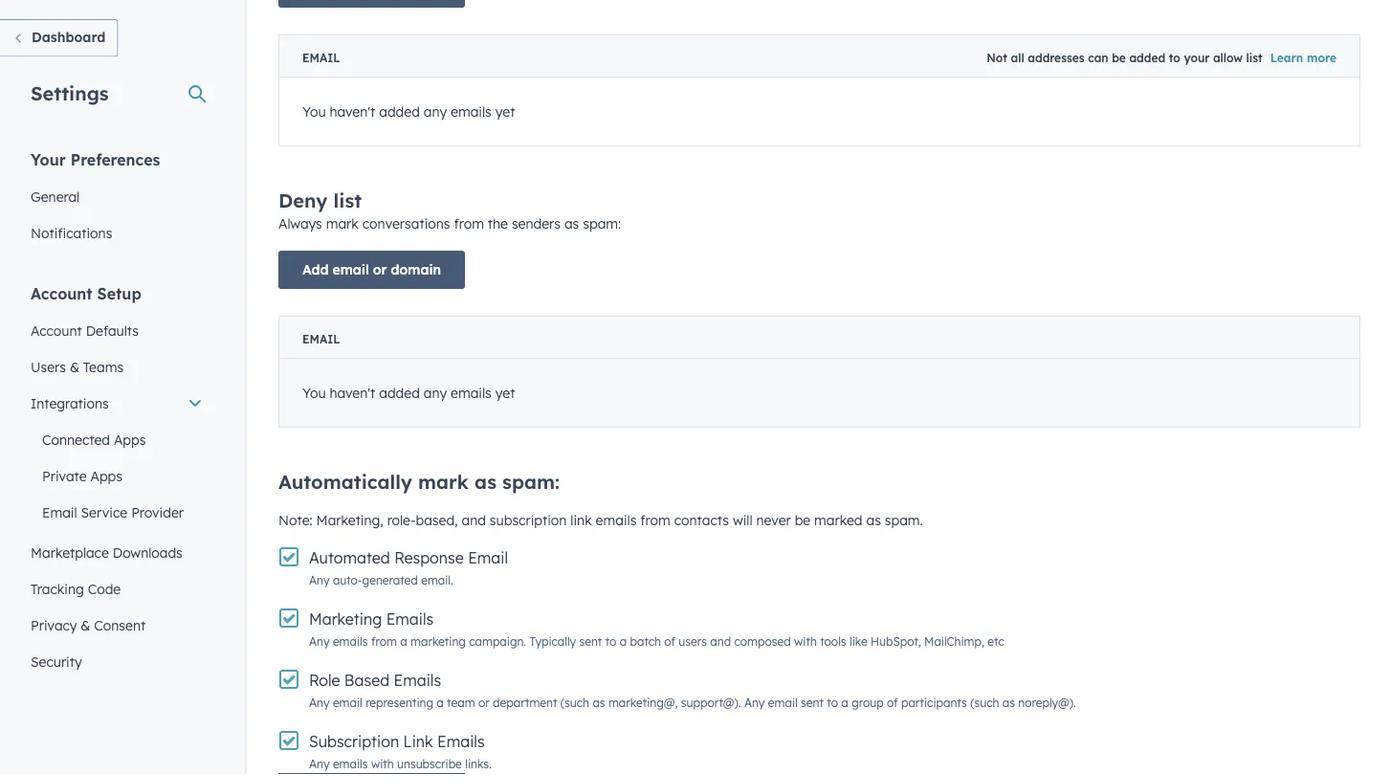 Task type: describe. For each thing, give the bounding box(es) containing it.
tracking code
[[31, 580, 121, 597]]

private apps
[[42, 467, 123, 484]]

automated response email
[[309, 548, 508, 567]]

as left spam.
[[866, 512, 881, 529]]

never
[[756, 512, 791, 529]]

deny list always mark conversations from the senders as spam:
[[278, 189, 621, 232]]

more
[[1307, 51, 1337, 65]]

add email or domain button
[[278, 251, 465, 289]]

mark inside deny list always mark conversations from the senders as spam:
[[326, 215, 359, 232]]

noreply@).
[[1018, 696, 1076, 710]]

link
[[571, 512, 592, 529]]

always
[[278, 215, 322, 232]]

private
[[42, 467, 87, 484]]

1 horizontal spatial to
[[827, 696, 838, 710]]

list inside deny list always mark conversations from the senders as spam:
[[334, 189, 362, 212]]

connected apps
[[42, 431, 146, 448]]

service
[[81, 504, 127, 521]]

not
[[987, 51, 1008, 65]]

senders
[[512, 215, 561, 232]]

auto-
[[333, 573, 362, 588]]

learn
[[1271, 51, 1304, 65]]

email.
[[421, 573, 453, 588]]

tracking code link
[[19, 571, 214, 607]]

representing
[[366, 696, 433, 710]]

emails for based
[[394, 671, 441, 690]]

link
[[403, 732, 433, 751]]

like
[[850, 634, 868, 649]]

general
[[31, 188, 80, 205]]

your preferences
[[31, 150, 160, 169]]

your preferences element
[[19, 149, 214, 251]]

1 vertical spatial spam:
[[502, 470, 560, 494]]

teams
[[83, 358, 124, 375]]

users & teams
[[31, 358, 124, 375]]

tracking
[[31, 580, 84, 597]]

batch
[[630, 634, 661, 649]]

deny
[[278, 189, 328, 212]]

1 you haven't added any emails yet from the top
[[302, 103, 515, 120]]

automated
[[309, 548, 390, 567]]

group
[[852, 696, 884, 710]]

any emails with unsubscribe links.
[[309, 757, 492, 771]]

a left batch
[[620, 634, 627, 649]]

2 (such from the left
[[970, 696, 999, 710]]

2 yet from the top
[[495, 384, 515, 401]]

integrations button
[[19, 385, 214, 422]]

subscription link emails
[[309, 732, 485, 751]]

subscription
[[309, 732, 399, 751]]

tools
[[820, 634, 847, 649]]

subscription
[[490, 512, 567, 529]]

general link
[[19, 178, 214, 215]]

1 any from the top
[[424, 103, 447, 120]]

1 horizontal spatial of
[[887, 696, 898, 710]]

or inside "button"
[[373, 261, 387, 278]]

email service provider link
[[19, 494, 214, 531]]

any right support@).
[[744, 696, 765, 710]]

as left noreply@).
[[1003, 696, 1015, 710]]

unsubscribe
[[397, 757, 462, 771]]

role based emails
[[309, 671, 441, 690]]

addresses
[[1028, 51, 1085, 65]]

support@).
[[681, 696, 741, 710]]

connected
[[42, 431, 110, 448]]

response
[[394, 548, 464, 567]]

code
[[88, 580, 121, 597]]

will
[[733, 512, 753, 529]]

typically
[[530, 634, 576, 649]]

integrations
[[31, 395, 109, 411]]

allow
[[1213, 51, 1243, 65]]

1 vertical spatial sent
[[801, 696, 824, 710]]

security
[[31, 653, 82, 670]]

any email representing a team or department (such as marketing@, support@). any email sent to a group of participants (such as noreply@).
[[309, 696, 1076, 710]]

1 haven't from the top
[[330, 103, 375, 120]]

any emails from a marketing campaign. typically sent to a batch of users and composed with tools like hubspot, mailchimp, etc
[[309, 634, 1005, 649]]

connected apps link
[[19, 422, 214, 458]]

all
[[1011, 51, 1025, 65]]

0 vertical spatial added
[[1130, 51, 1166, 65]]

any for automated response email
[[309, 573, 330, 588]]

preferences
[[71, 150, 160, 169]]

security link
[[19, 644, 214, 680]]

email service provider
[[42, 504, 184, 521]]

notifications
[[31, 224, 112, 241]]

account defaults link
[[19, 312, 214, 349]]

email for add
[[333, 261, 369, 278]]

account defaults
[[31, 322, 139, 339]]

1 vertical spatial be
[[795, 512, 811, 529]]

marketing
[[411, 634, 466, 649]]

marked
[[814, 512, 863, 529]]

add email or domain
[[302, 261, 441, 278]]

role
[[309, 671, 340, 690]]

spam.
[[885, 512, 923, 529]]

any for role based emails
[[309, 696, 330, 710]]

1 you from the top
[[302, 103, 326, 120]]

0 horizontal spatial to
[[605, 634, 617, 649]]

based
[[344, 671, 390, 690]]

generated
[[362, 573, 418, 588]]

emails for link
[[437, 732, 485, 751]]

1 horizontal spatial mark
[[418, 470, 469, 494]]

any for subscription link emails
[[309, 757, 330, 771]]

any for marketing emails
[[309, 634, 330, 649]]

domain
[[391, 261, 441, 278]]

2 you from the top
[[302, 384, 326, 401]]

provider
[[131, 504, 184, 521]]

users
[[679, 634, 707, 649]]

defaults
[[86, 322, 139, 339]]

participants
[[901, 696, 967, 710]]

0 vertical spatial emails
[[386, 610, 434, 629]]



Task type: vqa. For each thing, say whether or not it's contained in the screenshot.


Task type: locate. For each thing, give the bounding box(es) containing it.
1 vertical spatial added
[[379, 103, 420, 120]]

as
[[565, 215, 579, 232], [475, 470, 497, 494], [866, 512, 881, 529], [593, 696, 605, 710], [1003, 696, 1015, 710]]

0 horizontal spatial list
[[334, 189, 362, 212]]

0 vertical spatial of
[[664, 634, 676, 649]]

email inside "button"
[[333, 261, 369, 278]]

0 horizontal spatial be
[[795, 512, 811, 529]]

1 horizontal spatial (such
[[970, 696, 999, 710]]

marketplace downloads
[[31, 544, 183, 561]]

etc
[[988, 634, 1005, 649]]

0 horizontal spatial with
[[371, 757, 394, 771]]

0 vertical spatial sent
[[579, 634, 602, 649]]

1 account from the top
[[31, 284, 92, 303]]

users & teams link
[[19, 349, 214, 385]]

apps down integrations button
[[114, 431, 146, 448]]

with left tools
[[794, 634, 817, 649]]

hubspot,
[[871, 634, 921, 649]]

& right 'users'
[[70, 358, 79, 375]]

email for any
[[333, 696, 362, 710]]

0 vertical spatial account
[[31, 284, 92, 303]]

& for privacy
[[81, 617, 90, 634]]

0 horizontal spatial or
[[373, 261, 387, 278]]

automatically
[[278, 470, 412, 494]]

based,
[[416, 512, 458, 529]]

emails up representing
[[394, 671, 441, 690]]

from down marketing emails
[[371, 634, 397, 649]]

you up automatically
[[302, 384, 326, 401]]

1 vertical spatial you haven't added any emails yet
[[302, 384, 515, 401]]

1 horizontal spatial be
[[1112, 51, 1126, 65]]

1 horizontal spatial list
[[1246, 51, 1263, 65]]

0 horizontal spatial (such
[[561, 696, 590, 710]]

with
[[794, 634, 817, 649], [371, 757, 394, 771]]

private apps link
[[19, 458, 214, 494]]

2 haven't from the top
[[330, 384, 375, 401]]

a left group
[[841, 696, 849, 710]]

1 vertical spatial haven't
[[330, 384, 375, 401]]

0 horizontal spatial of
[[664, 634, 676, 649]]

0 vertical spatial mark
[[326, 215, 359, 232]]

sent left group
[[801, 696, 824, 710]]

1 horizontal spatial sent
[[801, 696, 824, 710]]

team
[[447, 696, 475, 710]]

2 vertical spatial to
[[827, 696, 838, 710]]

0 vertical spatial you
[[302, 103, 326, 120]]

0 horizontal spatial sent
[[579, 634, 602, 649]]

1 yet from the top
[[495, 103, 515, 120]]

department
[[493, 696, 557, 710]]

as left marketing@, on the left bottom of page
[[593, 696, 605, 710]]

learn more button
[[1271, 51, 1337, 65]]

1 vertical spatial list
[[334, 189, 362, 212]]

as inside deny list always mark conversations from the senders as spam:
[[565, 215, 579, 232]]

0 vertical spatial with
[[794, 634, 817, 649]]

note: marketing, role-based, and subscription link emails from contacts will never be marked as spam.
[[278, 512, 923, 529]]

a
[[400, 634, 407, 649], [620, 634, 627, 649], [437, 696, 444, 710], [841, 696, 849, 710]]

account setup element
[[19, 283, 214, 680]]

1 vertical spatial &
[[81, 617, 90, 634]]

account for account defaults
[[31, 322, 82, 339]]

list right "allow"
[[1246, 51, 1263, 65]]

1 vertical spatial apps
[[90, 467, 123, 484]]

to left batch
[[605, 634, 617, 649]]

from left the
[[454, 215, 484, 232]]

role-
[[387, 512, 416, 529]]

consent
[[94, 617, 146, 634]]

1 vertical spatial with
[[371, 757, 394, 771]]

2 account from the top
[[31, 322, 82, 339]]

any
[[309, 573, 330, 588], [309, 634, 330, 649], [309, 696, 330, 710], [744, 696, 765, 710], [309, 757, 330, 771]]

account
[[31, 284, 92, 303], [31, 322, 82, 339]]

privacy & consent link
[[19, 607, 214, 644]]

0 horizontal spatial from
[[371, 634, 397, 649]]

your
[[31, 150, 66, 169]]

any auto-generated email.
[[309, 573, 453, 588]]

1 horizontal spatial &
[[81, 617, 90, 634]]

0 vertical spatial and
[[462, 512, 486, 529]]

email down composed
[[768, 696, 798, 710]]

or
[[373, 261, 387, 278], [478, 696, 490, 710]]

sent right typically in the left bottom of the page
[[579, 634, 602, 649]]

spam:
[[583, 215, 621, 232], [502, 470, 560, 494]]

1 horizontal spatial or
[[478, 696, 490, 710]]

conversations
[[362, 215, 450, 232]]

1 horizontal spatial spam:
[[583, 215, 621, 232]]

2 vertical spatial emails
[[437, 732, 485, 751]]

dashboard link
[[0, 19, 118, 57]]

1 vertical spatial or
[[478, 696, 490, 710]]

(such right participants at the bottom of the page
[[970, 696, 999, 710]]

list right deny
[[334, 189, 362, 212]]

yet
[[495, 103, 515, 120], [495, 384, 515, 401]]

emails
[[451, 103, 492, 120], [451, 384, 492, 401], [596, 512, 637, 529], [333, 634, 368, 649], [333, 757, 368, 771]]

or left domain
[[373, 261, 387, 278]]

dashboard
[[32, 29, 106, 45]]

(such right department
[[561, 696, 590, 710]]

1 vertical spatial mark
[[418, 470, 469, 494]]

0 vertical spatial spam:
[[583, 215, 621, 232]]

2 horizontal spatial to
[[1169, 51, 1181, 65]]

0 vertical spatial yet
[[495, 103, 515, 120]]

1 vertical spatial any
[[424, 384, 447, 401]]

and
[[462, 512, 486, 529], [710, 634, 731, 649]]

apps up service
[[90, 467, 123, 484]]

mark up based,
[[418, 470, 469, 494]]

email
[[302, 51, 340, 65], [302, 332, 340, 346], [42, 504, 77, 521], [468, 548, 508, 567]]

apps for private apps
[[90, 467, 123, 484]]

mark
[[326, 215, 359, 232], [418, 470, 469, 494]]

links.
[[465, 757, 492, 771]]

1 horizontal spatial from
[[454, 215, 484, 232]]

0 horizontal spatial spam:
[[502, 470, 560, 494]]

any left 'auto-'
[[309, 573, 330, 588]]

2 vertical spatial from
[[371, 634, 397, 649]]

0 vertical spatial you haven't added any emails yet
[[302, 103, 515, 120]]

privacy
[[31, 617, 77, 634]]

0 horizontal spatial &
[[70, 358, 79, 375]]

add
[[302, 261, 329, 278]]

or right team
[[478, 696, 490, 710]]

a left team
[[437, 696, 444, 710]]

of left users
[[664, 634, 676, 649]]

marketing emails
[[309, 610, 434, 629]]

any down role
[[309, 696, 330, 710]]

added
[[1130, 51, 1166, 65], [379, 103, 420, 120], [379, 384, 420, 401]]

you up deny
[[302, 103, 326, 120]]

marketplace downloads link
[[19, 534, 214, 571]]

& for users
[[70, 358, 79, 375]]

1 vertical spatial account
[[31, 322, 82, 339]]

marketing@,
[[609, 696, 678, 710]]

account up 'users'
[[31, 322, 82, 339]]

haven't
[[330, 103, 375, 120], [330, 384, 375, 401]]

1 vertical spatial to
[[605, 634, 617, 649]]

1 horizontal spatial and
[[710, 634, 731, 649]]

0 vertical spatial any
[[424, 103, 447, 120]]

a left marketing
[[400, 634, 407, 649]]

and right users
[[710, 634, 731, 649]]

0 vertical spatial list
[[1246, 51, 1263, 65]]

email right add
[[333, 261, 369, 278]]

& right privacy at the bottom left
[[81, 617, 90, 634]]

you
[[302, 103, 326, 120], [302, 384, 326, 401]]

account for account setup
[[31, 284, 92, 303]]

emails up marketing
[[386, 610, 434, 629]]

composed
[[734, 634, 791, 649]]

1 vertical spatial you
[[302, 384, 326, 401]]

2 any from the top
[[424, 384, 447, 401]]

marketplace
[[31, 544, 109, 561]]

of
[[664, 634, 676, 649], [887, 696, 898, 710]]

any
[[424, 103, 447, 120], [424, 384, 447, 401]]

2 you haven't added any emails yet from the top
[[302, 384, 515, 401]]

emails
[[386, 610, 434, 629], [394, 671, 441, 690], [437, 732, 485, 751]]

any down marketing
[[309, 634, 330, 649]]

privacy & consent
[[31, 617, 146, 634]]

2 horizontal spatial from
[[640, 512, 671, 529]]

with down subscription link emails
[[371, 757, 394, 771]]

as up subscription
[[475, 470, 497, 494]]

0 vertical spatial &
[[70, 358, 79, 375]]

0 vertical spatial or
[[373, 261, 387, 278]]

email down based
[[333, 696, 362, 710]]

be
[[1112, 51, 1126, 65], [795, 512, 811, 529]]

spam: right senders at the top left of page
[[583, 215, 621, 232]]

emails up links.
[[437, 732, 485, 751]]

and right based,
[[462, 512, 486, 529]]

spam: up subscription
[[502, 470, 560, 494]]

sent
[[579, 634, 602, 649], [801, 696, 824, 710]]

as right senders at the top left of page
[[565, 215, 579, 232]]

1 vertical spatial from
[[640, 512, 671, 529]]

0 vertical spatial apps
[[114, 431, 146, 448]]

contacts
[[674, 512, 729, 529]]

the
[[488, 215, 508, 232]]

1 vertical spatial yet
[[495, 384, 515, 401]]

0 vertical spatial haven't
[[330, 103, 375, 120]]

marketing,
[[316, 512, 384, 529]]

1 vertical spatial of
[[887, 696, 898, 710]]

account up account defaults
[[31, 284, 92, 303]]

1 horizontal spatial with
[[794, 634, 817, 649]]

2 vertical spatial added
[[379, 384, 420, 401]]

from inside deny list always mark conversations from the senders as spam:
[[454, 215, 484, 232]]

0 vertical spatial to
[[1169, 51, 1181, 65]]

1 (such from the left
[[561, 696, 590, 710]]

to left group
[[827, 696, 838, 710]]

1 vertical spatial and
[[710, 634, 731, 649]]

email
[[333, 261, 369, 278], [333, 696, 362, 710], [768, 696, 798, 710]]

notifications link
[[19, 215, 214, 251]]

be right never
[[795, 512, 811, 529]]

0 vertical spatial be
[[1112, 51, 1126, 65]]

apps for connected apps
[[114, 431, 146, 448]]

marketing
[[309, 610, 382, 629]]

setup
[[97, 284, 141, 303]]

users
[[31, 358, 66, 375]]

automatically mark as spam:
[[278, 470, 560, 494]]

0 vertical spatial from
[[454, 215, 484, 232]]

to
[[1169, 51, 1181, 65], [605, 634, 617, 649], [827, 696, 838, 710]]

account setup
[[31, 284, 141, 303]]

0 horizontal spatial mark
[[326, 215, 359, 232]]

spam: inside deny list always mark conversations from the senders as spam:
[[583, 215, 621, 232]]

email inside account setup element
[[42, 504, 77, 521]]

you haven't added any emails yet
[[302, 103, 515, 120], [302, 384, 515, 401]]

1 vertical spatial emails
[[394, 671, 441, 690]]

0 horizontal spatial and
[[462, 512, 486, 529]]

downloads
[[113, 544, 183, 561]]

from left contacts
[[640, 512, 671, 529]]

be right can
[[1112, 51, 1126, 65]]

& inside 'link'
[[81, 617, 90, 634]]

of right group
[[887, 696, 898, 710]]

to left your
[[1169, 51, 1181, 65]]

can
[[1088, 51, 1109, 65]]

your
[[1184, 51, 1210, 65]]

any down subscription
[[309, 757, 330, 771]]

mark right always
[[326, 215, 359, 232]]



